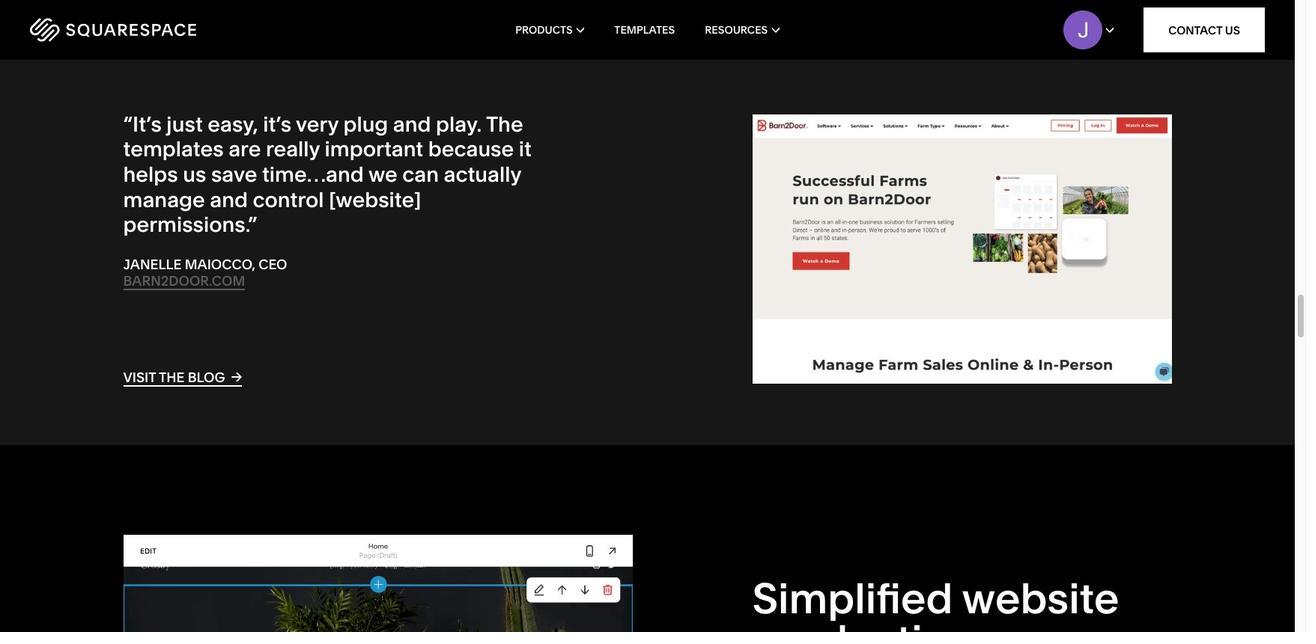 Task type: locate. For each thing, give the bounding box(es) containing it.
maiocco,
[[185, 256, 255, 273]]

and right plug
[[393, 112, 431, 137]]

the
[[486, 112, 523, 137]]

save
[[211, 162, 257, 187]]

0 vertical spatial and
[[393, 112, 431, 137]]

control
[[253, 187, 324, 212]]

ceo
[[259, 256, 287, 273]]

it's
[[263, 112, 291, 137]]

resources
[[705, 23, 768, 37]]

contact
[[1169, 23, 1223, 37]]

squarespace logo image
[[30, 18, 196, 42]]

us
[[1225, 23, 1240, 37]]

it
[[519, 137, 532, 162]]

janelle
[[123, 256, 182, 273]]

barn2door.com link
[[123, 272, 245, 290]]

and
[[393, 112, 431, 137], [210, 187, 248, 212]]

contact us link
[[1144, 7, 1265, 52]]

permissions."
[[123, 212, 257, 238]]

and right us
[[210, 187, 248, 212]]

barn2door.com
[[123, 272, 245, 290]]

very
[[296, 112, 338, 137]]

because
[[428, 137, 514, 162]]

website
[[962, 574, 1119, 624]]

we
[[368, 162, 398, 187]]

erika's site preview image
[[752, 115, 1172, 384]]

0 horizontal spatial and
[[210, 187, 248, 212]]

video element
[[123, 536, 633, 633]]

visit the blog →
[[123, 368, 242, 386]]

templates
[[123, 137, 224, 162]]

production
[[752, 615, 974, 633]]

really
[[266, 137, 320, 162]]

helps
[[123, 162, 178, 187]]

visit
[[123, 369, 156, 386]]

manage
[[123, 187, 205, 212]]

actually
[[444, 162, 521, 187]]

1 vertical spatial and
[[210, 187, 248, 212]]

the
[[159, 369, 185, 386]]



Task type: describe. For each thing, give the bounding box(es) containing it.
watch now image
[[30, 0, 75, 25]]

important
[[325, 137, 423, 162]]

just
[[167, 112, 203, 137]]

squarespace logo link
[[30, 18, 277, 42]]

blog
[[188, 369, 225, 386]]

simplified website production
[[752, 574, 1119, 633]]

→
[[231, 368, 242, 386]]

"it's
[[123, 112, 162, 137]]

play.
[[436, 112, 482, 137]]

products
[[515, 23, 573, 37]]

templates link
[[614, 0, 675, 60]]

products button
[[515, 0, 584, 60]]

"it's just easy, it's very plug and play. the templates are really important because it helps us save time…and we can actually manage and control [website] permissions."
[[123, 112, 532, 238]]

watch now button
[[30, 0, 197, 25]]

1 horizontal spatial and
[[393, 112, 431, 137]]

plug
[[343, 112, 388, 137]]

simplified
[[752, 574, 953, 624]]

time…and
[[262, 162, 364, 187]]

us
[[183, 162, 206, 187]]

[website]
[[329, 187, 421, 212]]

easy,
[[208, 112, 258, 137]]

resources button
[[705, 0, 780, 60]]

contact us
[[1169, 23, 1240, 37]]

templates
[[614, 23, 675, 37]]

are
[[229, 137, 261, 162]]

can
[[402, 162, 439, 187]]

janelle maiocco, ceo barn2door.com
[[123, 256, 287, 290]]



Task type: vqa. For each thing, say whether or not it's contained in the screenshot.
"services"
no



